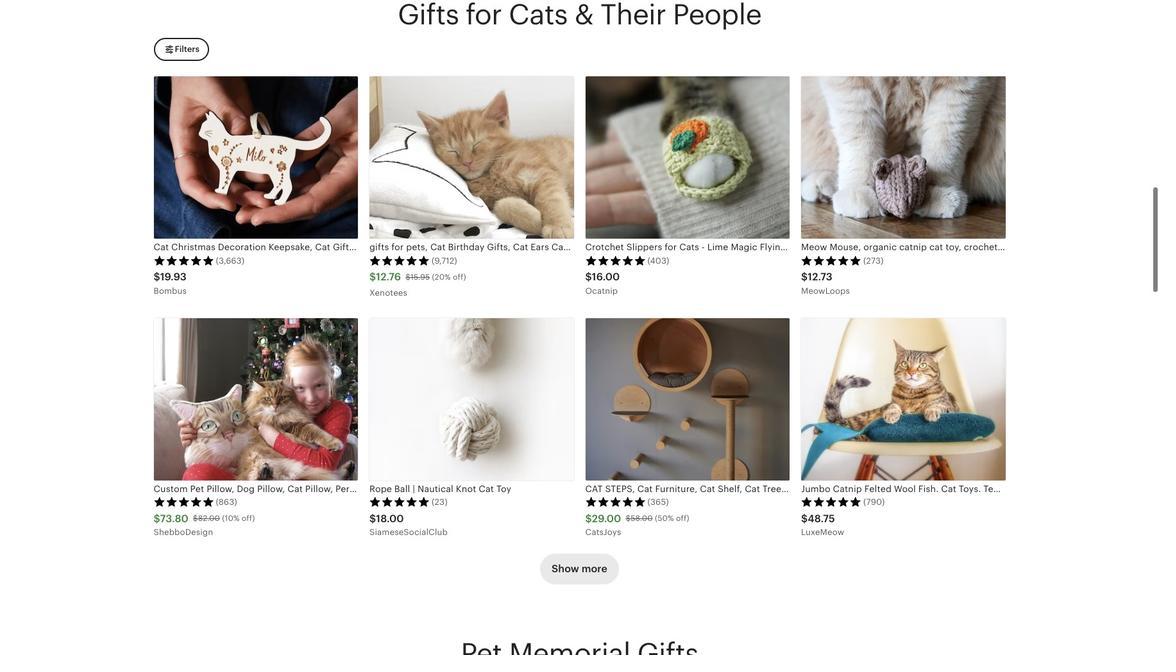 Task type: describe. For each thing, give the bounding box(es) containing it.
48.75
[[808, 511, 835, 523]]

gym,
[[804, 482, 828, 492]]

toy
[[497, 482, 512, 492]]

filters
[[175, 43, 200, 53]]

18.00
[[376, 511, 404, 523]]

5 out of 5 stars image for 12.76
[[370, 254, 430, 264]]

82.00
[[198, 513, 220, 522]]

show
[[552, 561, 579, 574]]

2 cat from the left
[[638, 482, 653, 492]]

tree,
[[763, 482, 784, 492]]

(790)
[[864, 496, 885, 506]]

1 cat from the left
[[479, 482, 494, 492]]

$ for 12.76
[[370, 270, 376, 282]]

xenotees
[[370, 287, 407, 296]]

custom pet  pillow, dog pillow, cat pillow, personalized gift for pet lovers, dog portrait pillow, dog gifts, cat gifts, pet memorials image
[[154, 317, 358, 479]]

off) for 73.80
[[242, 513, 255, 522]]

12.73
[[808, 270, 833, 282]]

5 out of 5 stars image for 73.80
[[154, 495, 214, 506]]

12.76
[[376, 270, 401, 282]]

more
[[582, 561, 608, 574]]

(273)
[[864, 254, 884, 264]]

rope
[[370, 482, 392, 492]]

5 cat from the left
[[787, 482, 802, 492]]

furniture,
[[655, 482, 698, 492]]

knot
[[456, 482, 476, 492]]

$ for 18.00
[[370, 511, 376, 523]]

$ 12.76 $ 15.95 (20% off) xenotees
[[370, 270, 466, 296]]

$ for 12.73
[[801, 270, 808, 282]]

$ 19.93 bombus
[[154, 270, 187, 294]]

$ 12.73 meowloops
[[801, 270, 850, 294]]

rope ball | nautical knot cat toy
[[370, 482, 512, 492]]

$ 48.75 luxemeow
[[801, 511, 845, 536]]

crotchet slippers for cats - lime magic flying slippers by ocatnip, cat accessories, cat clothes, gifts for cat lovers, cat toys image
[[585, 75, 790, 238]]

catsjoys
[[585, 526, 621, 536]]

$ for 48.75
[[801, 511, 808, 523]]

|
[[413, 482, 415, 492]]

5 out of 5 stars image for 19.93
[[154, 254, 214, 264]]

jumbo catnip felted wool fish. cat toys. teal blue fish. organic catnip. catnip toy. luxury cat toy. catnip kicker. large kicker image
[[801, 317, 1006, 479]]

show more link
[[540, 552, 619, 583]]

$ 16.00 ocatnip
[[585, 270, 620, 294]]

shelf,
[[718, 482, 743, 492]]

(403)
[[648, 254, 670, 264]]

steps,
[[605, 482, 635, 492]]

19.93
[[160, 270, 187, 282]]

15.95
[[411, 271, 430, 280]]

ocatnip
[[585, 285, 618, 294]]

$ for 16.00
[[585, 270, 592, 282]]

4 cat from the left
[[745, 482, 760, 492]]



Task type: locate. For each thing, give the bounding box(es) containing it.
5 out of 5 stars image for 18.00
[[370, 495, 430, 506]]

shebbodesign
[[154, 526, 213, 536]]

(863)
[[216, 496, 237, 506]]

$ inside "$ 48.75 luxemeow"
[[801, 511, 808, 523]]

off) for 12.76
[[453, 271, 466, 280]]

5 out of 5 stars image up 19.93
[[154, 254, 214, 264]]

(10%
[[222, 513, 240, 522]]

$ 18.00 siamesesocialclub
[[370, 511, 448, 536]]

$ 29.00 $ 58.00 (50% off) catsjoys
[[585, 511, 690, 536]]

5 out of 5 stars image for 29.00
[[585, 495, 646, 506]]

5 out of 5 stars image for 16.00
[[585, 254, 646, 264]]

73.80
[[160, 511, 189, 523]]

1 horizontal spatial off)
[[453, 271, 466, 280]]

off)
[[453, 271, 466, 280], [242, 513, 255, 522], [676, 513, 690, 522]]

cat left tree,
[[745, 482, 760, 492]]

$ inside the $ 16.00 ocatnip
[[585, 270, 592, 282]]

ball
[[394, 482, 410, 492]]

5 out of 5 stars image up 48.75
[[801, 495, 862, 506]]

$ for 19.93
[[154, 270, 160, 282]]

bombus
[[154, 285, 187, 294]]

5 out of 5 stars image up 12.73
[[801, 254, 862, 264]]

off) for 29.00
[[676, 513, 690, 522]]

(50%
[[655, 513, 674, 522]]

(365)
[[648, 496, 669, 506]]

(9,712)
[[432, 254, 457, 264]]

6 cat from the left
[[830, 482, 845, 492]]

$ inside $ 12.73 meowloops
[[801, 270, 808, 282]]

$ for 29.00
[[585, 511, 592, 523]]

cat left shelf,
[[700, 482, 715, 492]]

(20%
[[432, 271, 451, 280]]

29.00
[[592, 511, 621, 523]]

meow mouse, organic catnip cat toy, crochet cat toy, smelly cat toy, cat toy with valerian filling, colorful mice for a cat, gift for cats image
[[801, 75, 1006, 238]]

cat left shelf
[[830, 482, 845, 492]]

shelf
[[848, 482, 870, 492]]

$ inside $ 18.00 siamesesocialclub
[[370, 511, 376, 523]]

cat left toy
[[479, 482, 494, 492]]

off) right (10%
[[242, 513, 255, 522]]

off) right (50%
[[676, 513, 690, 522]]

off) right (20%
[[453, 271, 466, 280]]

cat christmas decoration keepsake, cat gifts for her, cat lovers gift for women, gift for her, custom cat tree ornament, christmas decor image
[[154, 75, 358, 238]]

58.00
[[631, 513, 653, 522]]

cat up (365)
[[638, 482, 653, 492]]

16.00
[[592, 270, 620, 282]]

5 out of 5 stars image for 12.73
[[801, 254, 862, 264]]

$
[[154, 270, 160, 282], [370, 270, 376, 282], [585, 270, 592, 282], [801, 270, 808, 282], [406, 271, 411, 280], [154, 511, 160, 523], [370, 511, 376, 523], [585, 511, 592, 523], [801, 511, 808, 523], [193, 513, 198, 522], [626, 513, 631, 522]]

$ 73.80 $ 82.00 (10% off) shebbodesign
[[154, 511, 255, 536]]

5 out of 5 stars image
[[154, 254, 214, 264], [370, 254, 430, 264], [585, 254, 646, 264], [801, 254, 862, 264], [154, 495, 214, 506], [370, 495, 430, 506], [585, 495, 646, 506], [801, 495, 862, 506]]

5 out of 5 stars image up "73.80"
[[154, 495, 214, 506]]

(3,663)
[[216, 254, 245, 264]]

5 out of 5 stars image up 12.76
[[370, 254, 430, 264]]

cat
[[479, 482, 494, 492], [638, 482, 653, 492], [700, 482, 715, 492], [745, 482, 760, 492], [787, 482, 802, 492], [830, 482, 845, 492]]

5 out of 5 stars image for 48.75
[[801, 495, 862, 506]]

(23)
[[432, 496, 448, 506]]

filters button
[[154, 37, 209, 60]]

5 out of 5 stars image down steps,
[[585, 495, 646, 506]]

off) inside $ 29.00 $ 58.00 (50% off) catsjoys
[[676, 513, 690, 522]]

$ for 73.80
[[154, 511, 160, 523]]

2 horizontal spatial off)
[[676, 513, 690, 522]]

off) inside $ 12.76 $ 15.95 (20% off) xenotees
[[453, 271, 466, 280]]

meowloops
[[801, 285, 850, 294]]

0 horizontal spatial off)
[[242, 513, 255, 522]]

gifts for pets, cat birthday gifts, cat ears catnip pillow toy for duktig ikea doll bed, cat dad mom perfect pillow for a pet house xenotees image
[[370, 75, 574, 238]]

cat steps, cat furniture, cat shelf, cat tree, cat gym, cat shelf
[[585, 482, 870, 492]]

luxemeow
[[801, 526, 845, 536]]

show more
[[552, 561, 608, 574]]

$ inside $ 19.93 bombus
[[154, 270, 160, 282]]

cat right tree,
[[787, 482, 802, 492]]

5 out of 5 stars image down ball
[[370, 495, 430, 506]]

nautical
[[418, 482, 454, 492]]

cat steps, cat furniture, cat shelf, cat tree, cat gym, cat shelf image
[[585, 317, 790, 479]]

off) inside $ 73.80 $ 82.00 (10% off) shebbodesign
[[242, 513, 255, 522]]

siamesesocialclub
[[370, 526, 448, 536]]

5 out of 5 stars image up 16.00
[[585, 254, 646, 264]]

rope ball | nautical knot cat toy image
[[370, 317, 574, 479]]

cat
[[585, 482, 603, 492]]

3 cat from the left
[[700, 482, 715, 492]]



Task type: vqa. For each thing, say whether or not it's contained in the screenshot.
Jumbo Catnip Felted Wool Fish. Cat Toys. Teal Blue Fish. Organic Catnip. Catnip Toy. Luxury Cat Toy. Catnip Kicker. Large Kicker image
yes



